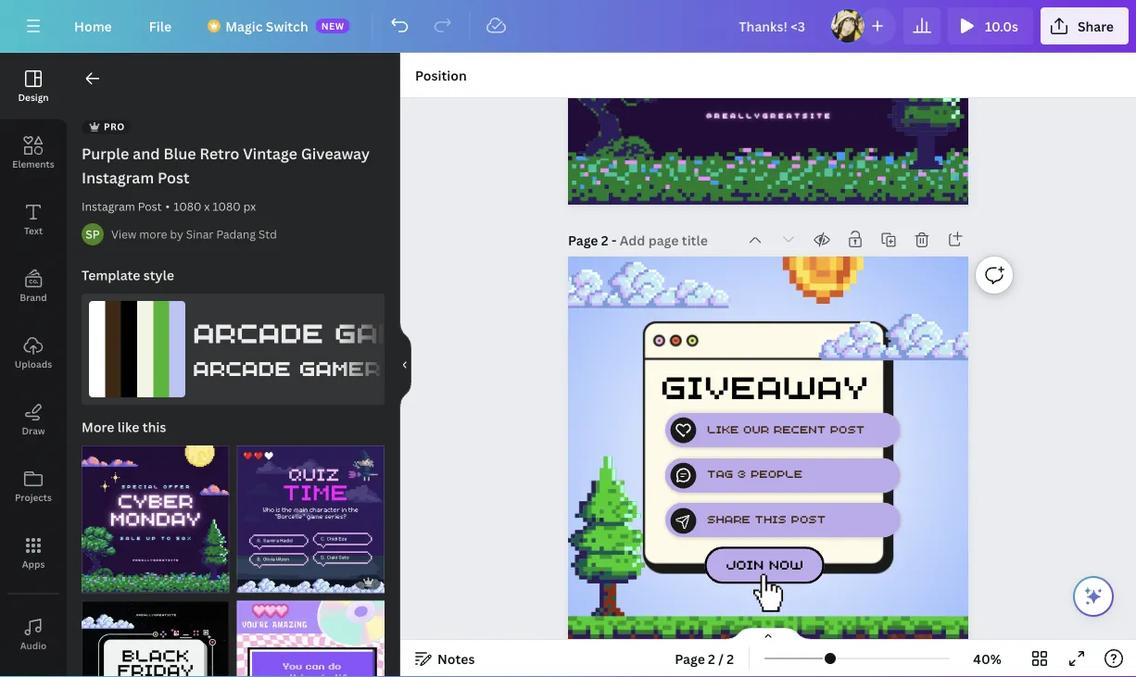 Task type: describe. For each thing, give the bounding box(es) containing it.
arcade gamer arcade gamer
[[193, 310, 444, 382]]

1 vertical spatial post
[[792, 510, 826, 526]]

view more by sinar padang std button
[[111, 225, 277, 244]]

design button
[[0, 53, 67, 120]]

apps button
[[0, 520, 67, 587]]

projects
[[15, 491, 52, 504]]

0 vertical spatial this
[[143, 419, 166, 436]]

instagram inside the purple and blue retro vintage giveaway instagram post
[[82, 168, 154, 188]]

2 for -
[[602, 231, 609, 249]]

file button
[[134, 7, 187, 45]]

std
[[259, 227, 277, 242]]

join now
[[726, 554, 804, 573]]

instagram post
[[82, 199, 162, 214]]

more like this
[[82, 419, 166, 436]]

tag
[[708, 466, 734, 482]]

elements button
[[0, 120, 67, 186]]

2 horizontal spatial 2
[[727, 651, 735, 668]]

position
[[415, 66, 467, 84]]

main menu bar
[[0, 0, 1137, 53]]

2 instagram from the top
[[82, 199, 135, 214]]

purple and blue retro vintage giveaway instagram post
[[82, 144, 370, 188]]

blue
[[164, 144, 196, 164]]

switch
[[266, 17, 309, 35]]

purple neon tech geometric cyber monday instagram post group
[[82, 435, 230, 594]]

sinar padang std image
[[82, 223, 104, 246]]

home link
[[59, 7, 127, 45]]

notes
[[438, 651, 475, 668]]

recent
[[774, 421, 826, 437]]

1 vertical spatial gamer
[[299, 351, 381, 382]]

page for page 2 / 2
[[675, 651, 706, 668]]

1 vertical spatial post
[[138, 199, 162, 214]]

1 vertical spatial giveaway
[[661, 360, 869, 409]]

text
[[24, 224, 43, 237]]

more
[[139, 227, 167, 242]]

position button
[[408, 60, 475, 90]]

purple neon tech geometric cyber monday instagram post image
[[82, 446, 230, 594]]

Page title text field
[[620, 231, 710, 249]]

template style
[[82, 267, 174, 284]]

vintage
[[243, 144, 298, 164]]

view more by sinar padang std
[[111, 227, 277, 242]]

dark blue night sky illustrative quiz time game instagram post image
[[237, 446, 385, 594]]

share this post
[[708, 510, 826, 526]]

0 vertical spatial gamer
[[335, 310, 444, 351]]

home
[[74, 17, 112, 35]]

page 2 -
[[568, 231, 620, 249]]

1 horizontal spatial this
[[755, 510, 787, 526]]

now
[[770, 554, 804, 573]]

notes button
[[408, 645, 483, 674]]

like
[[118, 419, 139, 436]]

audio button
[[0, 602, 67, 669]]

uploads
[[15, 358, 52, 370]]

style
[[144, 267, 174, 284]]

2 1080 from the left
[[213, 199, 241, 214]]



Task type: locate. For each thing, give the bounding box(es) containing it.
40%
[[974, 651, 1002, 668]]

1 instagram from the top
[[82, 168, 154, 188]]

new
[[321, 19, 345, 32]]

0 horizontal spatial share
[[708, 510, 751, 526]]

10.0s button
[[949, 7, 1034, 45]]

1 horizontal spatial 1080
[[213, 199, 241, 214]]

0 vertical spatial page
[[568, 231, 599, 249]]

0 vertical spatial arcade
[[193, 310, 324, 351]]

1 vertical spatial page
[[675, 651, 706, 668]]

gamer
[[335, 310, 444, 351], [299, 351, 381, 382]]

1080 x 1080 px
[[174, 199, 256, 214]]

modern y2k motivational instagram post image
[[237, 601, 385, 678]]

post up more in the left of the page
[[138, 199, 162, 214]]

3
[[738, 466, 747, 482]]

join
[[726, 554, 764, 573]]

tag 3 people
[[708, 466, 803, 482]]

share for share
[[1078, 17, 1115, 35]]

1 horizontal spatial share
[[1078, 17, 1115, 35]]

40% button
[[958, 645, 1018, 674]]

0 horizontal spatial page
[[568, 231, 599, 249]]

apps
[[22, 558, 45, 571]]

page inside page 2 / 2 button
[[675, 651, 706, 668]]

black and neon green retro geometric black friday instagram post group
[[82, 590, 230, 678]]

0 horizontal spatial this
[[143, 419, 166, 436]]

and
[[133, 144, 160, 164]]

like
[[708, 421, 739, 437]]

0 vertical spatial instagram
[[82, 168, 154, 188]]

1 horizontal spatial page
[[675, 651, 706, 668]]

1 horizontal spatial 2
[[709, 651, 716, 668]]

canva assistant image
[[1083, 586, 1105, 608]]

template
[[82, 267, 140, 284]]

magic switch
[[226, 17, 309, 35]]

1 1080 from the left
[[174, 199, 202, 214]]

page 2 / 2 button
[[668, 645, 742, 674]]

brand button
[[0, 253, 67, 320]]

elements
[[12, 158, 54, 170]]

page for page 2 -
[[568, 231, 599, 249]]

uploads button
[[0, 320, 67, 387]]

2 left / on the right bottom of page
[[709, 651, 716, 668]]

share button
[[1041, 7, 1130, 45]]

0 vertical spatial share
[[1078, 17, 1115, 35]]

pro
[[104, 121, 125, 133]]

videos image
[[0, 669, 67, 678]]

2 for /
[[709, 651, 716, 668]]

2 left - on the top
[[602, 231, 609, 249]]

1 horizontal spatial post
[[831, 421, 865, 437]]

instagram
[[82, 168, 154, 188], [82, 199, 135, 214]]

0 vertical spatial giveaway
[[301, 144, 370, 164]]

1 vertical spatial share
[[708, 510, 751, 526]]

giveaway
[[301, 144, 370, 164], [661, 360, 869, 409]]

0 horizontal spatial 2
[[602, 231, 609, 249]]

@reallygreatsite
[[707, 110, 833, 120]]

post
[[831, 421, 865, 437], [792, 510, 826, 526]]

2
[[602, 231, 609, 249], [709, 651, 716, 668], [727, 651, 735, 668]]

post
[[158, 168, 190, 188], [138, 199, 162, 214]]

projects button
[[0, 453, 67, 520]]

0 horizontal spatial 1080
[[174, 199, 202, 214]]

1080 left x
[[174, 199, 202, 214]]

view
[[111, 227, 137, 242]]

-
[[612, 231, 617, 249]]

audio
[[20, 640, 47, 652]]

instagram down the purple
[[82, 168, 154, 188]]

retro
[[200, 144, 240, 164]]

share
[[1078, 17, 1115, 35], [708, 510, 751, 526]]

Design title text field
[[725, 7, 822, 45]]

show pages image
[[724, 628, 813, 643]]

share inside dropdown button
[[1078, 17, 1115, 35]]

x
[[204, 199, 210, 214]]

1 horizontal spatial giveaway
[[661, 360, 869, 409]]

like our recent post
[[708, 421, 865, 437]]

dark blue night sky illustrative quiz time game instagram post group
[[237, 435, 385, 594]]

text button
[[0, 186, 67, 253]]

file
[[149, 17, 172, 35]]

post up now
[[792, 510, 826, 526]]

giveaway up our
[[661, 360, 869, 409]]

1 vertical spatial this
[[755, 510, 787, 526]]

page left / on the right bottom of page
[[675, 651, 706, 668]]

page
[[568, 231, 599, 249], [675, 651, 706, 668]]

modern y2k motivational instagram post group
[[237, 590, 385, 678]]

this
[[143, 419, 166, 436], [755, 510, 787, 526]]

giveaway inside the purple and blue retro vintage giveaway instagram post
[[301, 144, 370, 164]]

1080 right x
[[213, 199, 241, 214]]

purple
[[82, 144, 129, 164]]

0 horizontal spatial giveaway
[[301, 144, 370, 164]]

hide image
[[400, 321, 412, 410]]

sinar
[[186, 227, 214, 242]]

post down blue
[[158, 168, 190, 188]]

more
[[82, 419, 114, 436]]

/
[[719, 651, 724, 668]]

px
[[244, 199, 256, 214]]

this right like at left
[[143, 419, 166, 436]]

post right recent
[[831, 421, 865, 437]]

0 horizontal spatial post
[[792, 510, 826, 526]]

1 vertical spatial instagram
[[82, 199, 135, 214]]

sinar padang std element
[[82, 223, 104, 246]]

giveaway right vintage on the top
[[301, 144, 370, 164]]

brand
[[20, 291, 47, 304]]

side panel tab list
[[0, 53, 67, 678]]

design
[[18, 91, 49, 103]]

post inside the purple and blue retro vintage giveaway instagram post
[[158, 168, 190, 188]]

draw button
[[0, 387, 67, 453]]

share for share this post
[[708, 510, 751, 526]]

padang
[[216, 227, 256, 242]]

instagram up the view
[[82, 199, 135, 214]]

black and neon green retro geometric black friday instagram post image
[[82, 601, 230, 678]]

this down 'people'
[[755, 510, 787, 526]]

1 vertical spatial arcade
[[193, 351, 291, 382]]

our
[[744, 421, 770, 437]]

by
[[170, 227, 183, 242]]

1 arcade from the top
[[193, 310, 324, 351]]

arcade
[[193, 310, 324, 351], [193, 351, 291, 382]]

page 2 / 2
[[675, 651, 735, 668]]

2 right / on the right bottom of page
[[727, 651, 735, 668]]

1080
[[174, 199, 202, 214], [213, 199, 241, 214]]

0 vertical spatial post
[[831, 421, 865, 437]]

draw
[[22, 425, 45, 437]]

page left - on the top
[[568, 231, 599, 249]]

magic
[[226, 17, 263, 35]]

2 arcade from the top
[[193, 351, 291, 382]]

people
[[751, 466, 803, 482]]

10.0s
[[986, 17, 1019, 35]]

0 vertical spatial post
[[158, 168, 190, 188]]



Task type: vqa. For each thing, say whether or not it's contained in the screenshot.
APPS BUTTON
yes



